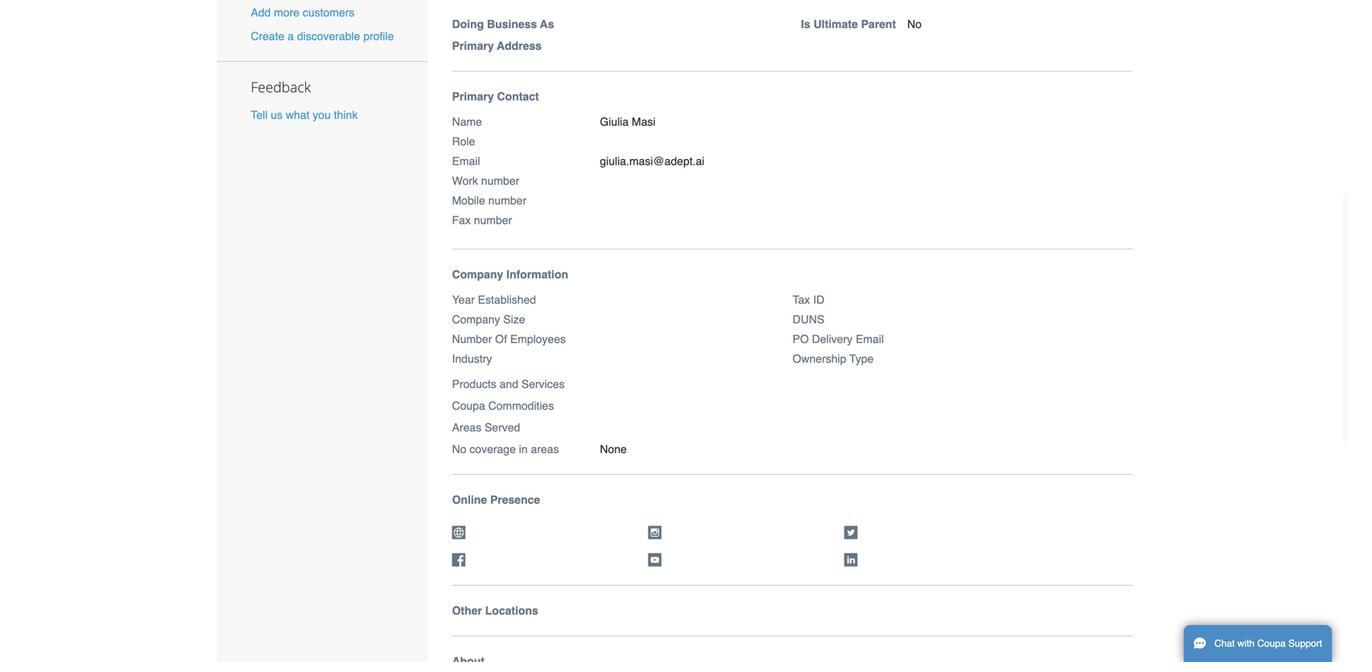 Task type: describe. For each thing, give the bounding box(es) containing it.
create a discoverable profile link
[[251, 30, 394, 42]]

products and services
[[452, 378, 565, 391]]

company for company size
[[452, 313, 500, 326]]

0 vertical spatial email
[[452, 155, 480, 168]]

services
[[522, 378, 565, 391]]

banner containing doing business as
[[447, 0, 1150, 72]]

areas
[[452, 421, 482, 434]]

none
[[600, 443, 627, 456]]

is ultimate parent
[[801, 18, 896, 31]]

primary address
[[452, 40, 542, 52]]

company information
[[452, 268, 569, 281]]

customers
[[303, 6, 355, 19]]

create a discoverable profile
[[251, 30, 394, 42]]

think
[[334, 108, 358, 121]]

size
[[504, 313, 525, 326]]

po
[[793, 333, 809, 346]]

id
[[814, 294, 825, 306]]

doing
[[452, 18, 484, 31]]

areas
[[531, 443, 559, 456]]

support
[[1289, 638, 1323, 650]]

parent
[[861, 18, 896, 31]]

what
[[286, 108, 310, 121]]

areas served
[[452, 421, 520, 434]]

a
[[288, 30, 294, 42]]

other locations
[[452, 605, 539, 618]]

coupa commodities
[[452, 400, 554, 413]]

as
[[540, 18, 554, 31]]

year
[[452, 294, 475, 306]]

presence
[[490, 494, 540, 507]]

tax
[[793, 294, 810, 306]]

primary for primary contact
[[452, 90, 494, 103]]

delivery
[[812, 333, 853, 346]]

served
[[485, 421, 520, 434]]

company for company information
[[452, 268, 503, 281]]

work number mobile number fax number
[[452, 175, 527, 227]]

2 vertical spatial number
[[474, 214, 512, 227]]

coverage
[[470, 443, 516, 456]]

giulia.masi@adept.ai
[[600, 155, 705, 168]]

profile
[[363, 30, 394, 42]]

giulia
[[600, 115, 629, 128]]

discoverable
[[297, 30, 360, 42]]

duns
[[793, 313, 825, 326]]

coupa inside button
[[1258, 638, 1286, 650]]

established
[[478, 294, 536, 306]]

tell us what you think button
[[251, 107, 358, 123]]

online
[[452, 494, 487, 507]]

address
[[497, 40, 542, 52]]

chat with coupa support button
[[1184, 625, 1332, 662]]

1 vertical spatial number
[[488, 194, 527, 207]]

no for no
[[908, 18, 922, 31]]

information
[[507, 268, 569, 281]]



Task type: locate. For each thing, give the bounding box(es) containing it.
work
[[452, 175, 478, 187]]

of
[[495, 333, 507, 346]]

ownership
[[793, 353, 847, 366]]

primary
[[452, 40, 494, 52], [452, 90, 494, 103]]

number
[[481, 175, 520, 187], [488, 194, 527, 207], [474, 214, 512, 227]]

2 company from the top
[[452, 313, 500, 326]]

doing business as
[[452, 18, 554, 31]]

feedback
[[251, 77, 311, 96]]

number of employees
[[452, 333, 566, 346]]

email inside tax id duns po delivery email ownership type
[[856, 333, 884, 346]]

tax id duns po delivery email ownership type
[[793, 294, 884, 366]]

email up work on the left of page
[[452, 155, 480, 168]]

coupa
[[452, 400, 485, 413], [1258, 638, 1286, 650]]

email up type
[[856, 333, 884, 346]]

primary down doing
[[452, 40, 494, 52]]

you
[[313, 108, 331, 121]]

commodities
[[488, 400, 554, 413]]

no down the areas
[[452, 443, 467, 456]]

and
[[500, 378, 519, 391]]

company
[[452, 268, 503, 281], [452, 313, 500, 326]]

ultimate
[[814, 18, 858, 31]]

1 vertical spatial primary
[[452, 90, 494, 103]]

0 vertical spatial coupa
[[452, 400, 485, 413]]

coupa up the areas
[[452, 400, 485, 413]]

chat
[[1215, 638, 1235, 650]]

1 vertical spatial coupa
[[1258, 638, 1286, 650]]

company up number
[[452, 313, 500, 326]]

no coverage in areas
[[452, 443, 559, 456]]

number right mobile
[[488, 194, 527, 207]]

add more customers
[[251, 6, 355, 19]]

number right work on the left of page
[[481, 175, 520, 187]]

role
[[452, 135, 475, 148]]

1 horizontal spatial email
[[856, 333, 884, 346]]

more
[[274, 6, 300, 19]]

fax
[[452, 214, 471, 227]]

email
[[452, 155, 480, 168], [856, 333, 884, 346]]

2 primary from the top
[[452, 90, 494, 103]]

0 vertical spatial no
[[908, 18, 922, 31]]

coupa right "with"
[[1258, 638, 1286, 650]]

name
[[452, 115, 482, 128]]

tell us what you think
[[251, 108, 358, 121]]

1 vertical spatial email
[[856, 333, 884, 346]]

0 vertical spatial primary
[[452, 40, 494, 52]]

locations
[[485, 605, 539, 618]]

masi
[[632, 115, 656, 128]]

giulia masi
[[600, 115, 656, 128]]

chat with coupa support
[[1215, 638, 1323, 650]]

employees
[[510, 333, 566, 346]]

tell
[[251, 108, 268, 121]]

0 horizontal spatial coupa
[[452, 400, 485, 413]]

industry
[[452, 353, 492, 366]]

us
[[271, 108, 283, 121]]

0 vertical spatial company
[[452, 268, 503, 281]]

number down mobile
[[474, 214, 512, 227]]

in
[[519, 443, 528, 456]]

number
[[452, 333, 492, 346]]

is
[[801, 18, 811, 31]]

no
[[908, 18, 922, 31], [452, 443, 467, 456]]

primary up name at the left top of the page
[[452, 90, 494, 103]]

primary contact
[[452, 90, 539, 103]]

1 primary from the top
[[452, 40, 494, 52]]

0 vertical spatial number
[[481, 175, 520, 187]]

with
[[1238, 638, 1255, 650]]

primary for primary address
[[452, 40, 494, 52]]

company up the "year"
[[452, 268, 503, 281]]

1 vertical spatial company
[[452, 313, 500, 326]]

add
[[251, 6, 271, 19]]

no inside banner
[[908, 18, 922, 31]]

business
[[487, 18, 537, 31]]

mobile
[[452, 194, 485, 207]]

other
[[452, 605, 482, 618]]

1 horizontal spatial coupa
[[1258, 638, 1286, 650]]

0 horizontal spatial email
[[452, 155, 480, 168]]

contact
[[497, 90, 539, 103]]

1 horizontal spatial no
[[908, 18, 922, 31]]

1 company from the top
[[452, 268, 503, 281]]

0 horizontal spatial no
[[452, 443, 467, 456]]

year established
[[452, 294, 536, 306]]

create
[[251, 30, 285, 42]]

company size
[[452, 313, 525, 326]]

online presence
[[452, 494, 540, 507]]

banner
[[447, 0, 1150, 72]]

no for no coverage in areas
[[452, 443, 467, 456]]

1 vertical spatial no
[[452, 443, 467, 456]]

type
[[850, 353, 874, 366]]

no right parent
[[908, 18, 922, 31]]

products
[[452, 378, 497, 391]]

add more customers link
[[251, 6, 355, 19]]



Task type: vqa. For each thing, say whether or not it's contained in the screenshot.
THE ACCOUNTS PAYABLE
no



